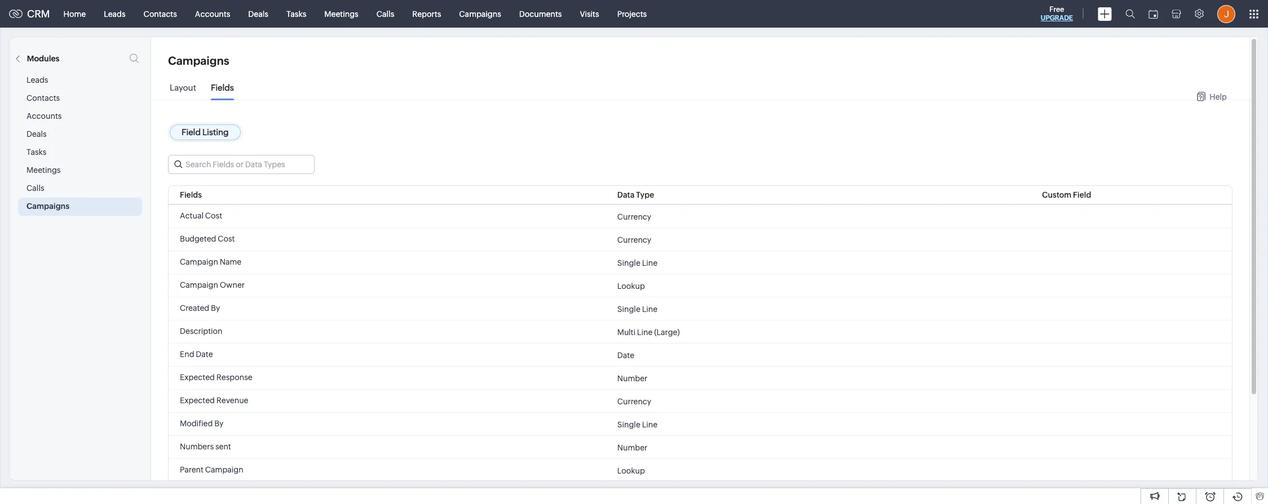 Task type: vqa. For each thing, say whether or not it's contained in the screenshot.


Task type: describe. For each thing, give the bounding box(es) containing it.
upgrade
[[1041, 14, 1074, 22]]

contacts link
[[135, 0, 186, 27]]

profile element
[[1211, 0, 1243, 27]]

single for modified by
[[618, 421, 641, 430]]

Search Fields or Data Types text field
[[169, 156, 314, 174]]

data
[[618, 191, 635, 200]]

1 horizontal spatial campaigns
[[168, 54, 229, 67]]

single line for created by
[[618, 305, 658, 314]]

projects
[[618, 9, 647, 18]]

single line for campaign name
[[618, 259, 658, 268]]

end date
[[180, 350, 213, 359]]

expected response
[[180, 373, 253, 383]]

created
[[180, 304, 209, 313]]

reports link
[[404, 0, 450, 27]]

free
[[1050, 5, 1065, 14]]

search image
[[1126, 9, 1136, 19]]

visits
[[580, 9, 600, 18]]

currency for actual cost
[[618, 212, 652, 221]]

create menu element
[[1092, 0, 1119, 27]]

free upgrade
[[1041, 5, 1074, 22]]

1 horizontal spatial accounts
[[195, 9, 230, 18]]

line for modified
[[642, 421, 658, 430]]

home link
[[54, 0, 95, 27]]

1 vertical spatial leads
[[27, 76, 48, 85]]

1 vertical spatial contacts
[[27, 94, 60, 103]]

modules
[[27, 54, 60, 63]]

0 horizontal spatial meetings
[[27, 166, 61, 175]]

documents
[[520, 9, 562, 18]]

search element
[[1119, 0, 1142, 28]]

modified
[[180, 420, 213, 429]]

home
[[64, 9, 86, 18]]

budgeted cost
[[180, 235, 235, 244]]

layout link
[[170, 83, 196, 101]]

visits link
[[571, 0, 609, 27]]

revenue
[[217, 397, 249, 406]]

campaign owner
[[180, 281, 245, 290]]

parent campaign
[[180, 466, 244, 475]]

0 horizontal spatial tasks
[[27, 148, 46, 157]]

deals link
[[239, 0, 278, 27]]

1 horizontal spatial fields
[[211, 83, 234, 93]]

expected revenue
[[180, 397, 249, 406]]

type
[[636, 191, 655, 200]]

crm
[[27, 8, 50, 20]]

currency for expected revenue
[[618, 397, 652, 406]]

1 horizontal spatial meetings
[[325, 9, 359, 18]]

calls link
[[368, 0, 404, 27]]

end
[[180, 350, 194, 359]]

campaigns inside campaigns link
[[459, 9, 501, 18]]

calendar image
[[1149, 9, 1159, 18]]

line for created
[[642, 305, 658, 314]]

1 vertical spatial deals
[[27, 130, 47, 139]]

numbers
[[180, 443, 214, 452]]

multi line (large)
[[618, 328, 680, 337]]

by for created by
[[211, 304, 220, 313]]

2 vertical spatial campaign
[[205, 466, 244, 475]]

meetings link
[[316, 0, 368, 27]]

1 vertical spatial accounts
[[27, 112, 62, 121]]

custom field
[[1043, 191, 1092, 200]]

help
[[1210, 92, 1228, 101]]

field
[[1074, 191, 1092, 200]]

profile image
[[1218, 5, 1236, 23]]

campaign for campaign owner
[[180, 281, 218, 290]]

line for campaign
[[642, 259, 658, 268]]

leads link
[[95, 0, 135, 27]]



Task type: locate. For each thing, give the bounding box(es) containing it.
currency for budgeted cost
[[618, 236, 652, 245]]

calls
[[377, 9, 395, 18], [27, 184, 44, 193]]

0 vertical spatial lookup
[[618, 282, 645, 291]]

1 vertical spatial cost
[[218, 235, 235, 244]]

leads right home link
[[104, 9, 126, 18]]

1 vertical spatial campaign
[[180, 281, 218, 290]]

lookup for parent campaign
[[618, 467, 645, 476]]

0 vertical spatial single
[[618, 259, 641, 268]]

deals
[[248, 9, 269, 18], [27, 130, 47, 139]]

1 currency from the top
[[618, 212, 652, 221]]

0 vertical spatial by
[[211, 304, 220, 313]]

campaigns
[[459, 9, 501, 18], [168, 54, 229, 67], [27, 202, 69, 211]]

fields up actual
[[180, 191, 202, 200]]

lookup for campaign owner
[[618, 282, 645, 291]]

0 vertical spatial calls
[[377, 9, 395, 18]]

created by
[[180, 304, 220, 313]]

documents link
[[510, 0, 571, 27]]

campaign down sent
[[205, 466, 244, 475]]

campaign down budgeted
[[180, 258, 218, 267]]

1 vertical spatial single
[[618, 305, 641, 314]]

1 single from the top
[[618, 259, 641, 268]]

single for campaign name
[[618, 259, 641, 268]]

0 vertical spatial leads
[[104, 9, 126, 18]]

single
[[618, 259, 641, 268], [618, 305, 641, 314], [618, 421, 641, 430]]

deals inside "link"
[[248, 9, 269, 18]]

contacts right leads 'link'
[[144, 9, 177, 18]]

by
[[211, 304, 220, 313], [214, 420, 224, 429]]

2 single from the top
[[618, 305, 641, 314]]

campaigns link
[[450, 0, 510, 27]]

1 vertical spatial by
[[214, 420, 224, 429]]

modified by
[[180, 420, 224, 429]]

0 horizontal spatial calls
[[27, 184, 44, 193]]

2 vertical spatial currency
[[618, 397, 652, 406]]

0 vertical spatial number
[[618, 374, 648, 383]]

cost
[[205, 212, 222, 221], [218, 235, 235, 244]]

parent
[[180, 466, 204, 475]]

0 vertical spatial deals
[[248, 9, 269, 18]]

0 vertical spatial campaigns
[[459, 9, 501, 18]]

accounts
[[195, 9, 230, 18], [27, 112, 62, 121]]

contacts down modules
[[27, 94, 60, 103]]

leads down modules
[[27, 76, 48, 85]]

owner
[[220, 281, 245, 290]]

fields right layout
[[211, 83, 234, 93]]

2 vertical spatial campaigns
[[27, 202, 69, 211]]

1 number from the top
[[618, 374, 648, 383]]

fields
[[211, 83, 234, 93], [180, 191, 202, 200]]

0 vertical spatial single line
[[618, 259, 658, 268]]

0 vertical spatial tasks
[[287, 9, 307, 18]]

single line for modified by
[[618, 421, 658, 430]]

number
[[618, 374, 648, 383], [618, 444, 648, 453]]

1 vertical spatial expected
[[180, 397, 215, 406]]

1 vertical spatial meetings
[[27, 166, 61, 175]]

1 horizontal spatial tasks
[[287, 9, 307, 18]]

1 vertical spatial calls
[[27, 184, 44, 193]]

by right created
[[211, 304, 220, 313]]

2 single line from the top
[[618, 305, 658, 314]]

2 number from the top
[[618, 444, 648, 453]]

create menu image
[[1098, 7, 1113, 21]]

contacts
[[144, 9, 177, 18], [27, 94, 60, 103]]

lookup
[[618, 282, 645, 291], [618, 467, 645, 476]]

expected up modified
[[180, 397, 215, 406]]

0 horizontal spatial accounts
[[27, 112, 62, 121]]

cost for budgeted cost
[[218, 235, 235, 244]]

1 vertical spatial fields
[[180, 191, 202, 200]]

budgeted
[[180, 235, 216, 244]]

date right end
[[196, 350, 213, 359]]

custom
[[1043, 191, 1072, 200]]

2 horizontal spatial campaigns
[[459, 9, 501, 18]]

expected down 'end date'
[[180, 373, 215, 383]]

tasks
[[287, 9, 307, 18], [27, 148, 46, 157]]

2 currency from the top
[[618, 236, 652, 245]]

description
[[180, 327, 223, 336]]

2 expected from the top
[[180, 397, 215, 406]]

date
[[196, 350, 213, 359], [618, 351, 635, 360]]

0 horizontal spatial date
[[196, 350, 213, 359]]

2 vertical spatial single line
[[618, 421, 658, 430]]

campaign for campaign name
[[180, 258, 218, 267]]

1 horizontal spatial date
[[618, 351, 635, 360]]

cost right actual
[[205, 212, 222, 221]]

0 vertical spatial fields
[[211, 83, 234, 93]]

date down multi
[[618, 351, 635, 360]]

(large)
[[655, 328, 680, 337]]

1 horizontal spatial contacts
[[144, 9, 177, 18]]

0 vertical spatial campaign
[[180, 258, 218, 267]]

2 lookup from the top
[[618, 467, 645, 476]]

response
[[217, 373, 253, 383]]

number for expected response
[[618, 374, 648, 383]]

crm link
[[9, 8, 50, 20]]

1 horizontal spatial deals
[[248, 9, 269, 18]]

single line
[[618, 259, 658, 268], [618, 305, 658, 314], [618, 421, 658, 430]]

by right modified
[[214, 420, 224, 429]]

number for numbers sent
[[618, 444, 648, 453]]

1 horizontal spatial leads
[[104, 9, 126, 18]]

1 horizontal spatial calls
[[377, 9, 395, 18]]

0 vertical spatial contacts
[[144, 9, 177, 18]]

campaign
[[180, 258, 218, 267], [180, 281, 218, 290], [205, 466, 244, 475]]

1 vertical spatial lookup
[[618, 467, 645, 476]]

0 horizontal spatial fields
[[180, 191, 202, 200]]

accounts link
[[186, 0, 239, 27]]

line
[[642, 259, 658, 268], [642, 305, 658, 314], [637, 328, 653, 337], [642, 421, 658, 430]]

projects link
[[609, 0, 656, 27]]

0 horizontal spatial contacts
[[27, 94, 60, 103]]

data type
[[618, 191, 655, 200]]

name
[[220, 258, 242, 267]]

campaign name
[[180, 258, 242, 267]]

tasks link
[[278, 0, 316, 27]]

2 vertical spatial single
[[618, 421, 641, 430]]

leads
[[104, 9, 126, 18], [27, 76, 48, 85]]

reports
[[413, 9, 441, 18]]

layout
[[170, 83, 196, 93]]

1 vertical spatial number
[[618, 444, 648, 453]]

0 vertical spatial expected
[[180, 373, 215, 383]]

meetings
[[325, 9, 359, 18], [27, 166, 61, 175]]

0 horizontal spatial deals
[[27, 130, 47, 139]]

1 expected from the top
[[180, 373, 215, 383]]

0 horizontal spatial leads
[[27, 76, 48, 85]]

1 vertical spatial currency
[[618, 236, 652, 245]]

3 single line from the top
[[618, 421, 658, 430]]

sent
[[215, 443, 231, 452]]

currency
[[618, 212, 652, 221], [618, 236, 652, 245], [618, 397, 652, 406]]

numbers sent
[[180, 443, 231, 452]]

0 horizontal spatial campaigns
[[27, 202, 69, 211]]

expected
[[180, 373, 215, 383], [180, 397, 215, 406]]

0 vertical spatial meetings
[[325, 9, 359, 18]]

0 vertical spatial currency
[[618, 212, 652, 221]]

3 currency from the top
[[618, 397, 652, 406]]

leads inside leads 'link'
[[104, 9, 126, 18]]

1 vertical spatial campaigns
[[168, 54, 229, 67]]

cost for actual cost
[[205, 212, 222, 221]]

multi
[[618, 328, 636, 337]]

actual cost
[[180, 212, 222, 221]]

fields link
[[211, 83, 234, 101]]

expected for expected revenue
[[180, 397, 215, 406]]

expected for expected response
[[180, 373, 215, 383]]

cost up name at the left bottom of the page
[[218, 235, 235, 244]]

1 lookup from the top
[[618, 282, 645, 291]]

actual
[[180, 212, 204, 221]]

1 single line from the top
[[618, 259, 658, 268]]

3 single from the top
[[618, 421, 641, 430]]

single for created by
[[618, 305, 641, 314]]

0 vertical spatial cost
[[205, 212, 222, 221]]

0 vertical spatial accounts
[[195, 9, 230, 18]]

1 vertical spatial single line
[[618, 305, 658, 314]]

campaign up "created by"
[[180, 281, 218, 290]]

1 vertical spatial tasks
[[27, 148, 46, 157]]

by for modified by
[[214, 420, 224, 429]]



